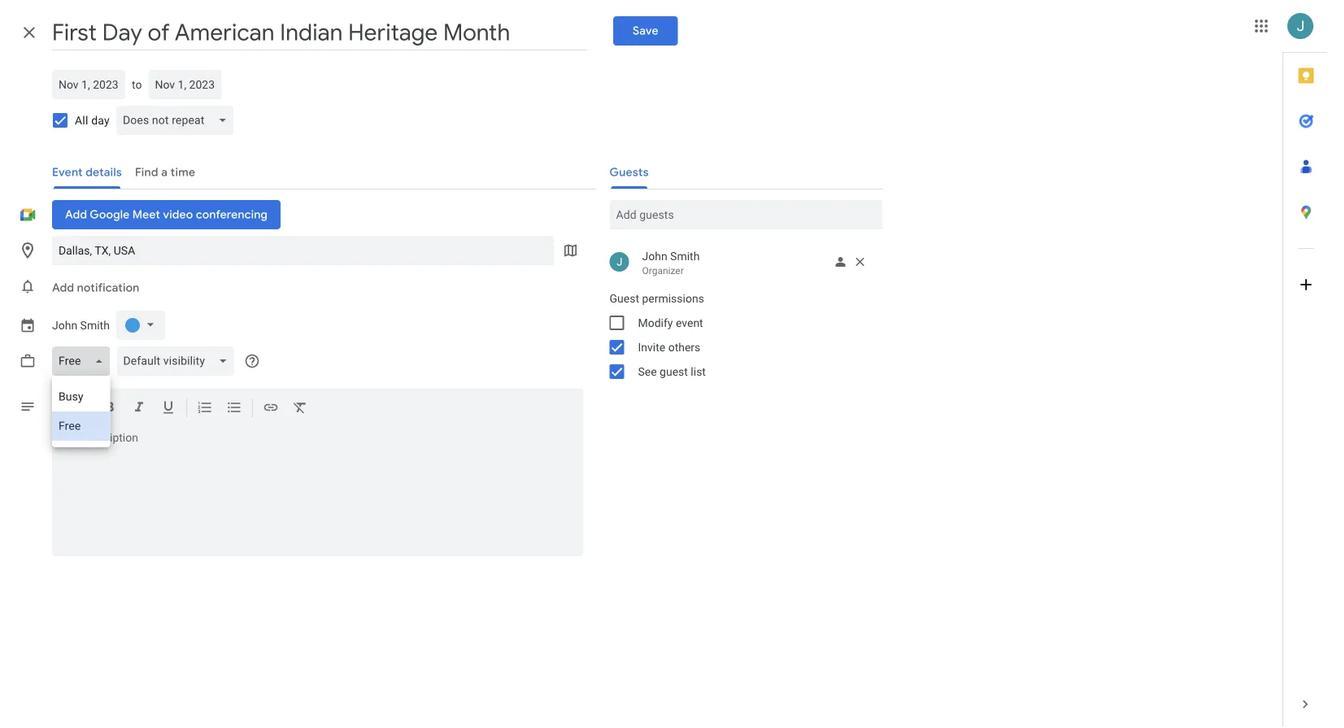 Task type: describe. For each thing, give the bounding box(es) containing it.
day
[[91, 113, 110, 127]]

modify event
[[638, 316, 703, 329]]

Start date text field
[[59, 75, 119, 94]]

Location text field
[[59, 236, 548, 265]]

guest
[[610, 292, 639, 305]]

2 option from the top
[[52, 412, 110, 441]]

add notification button
[[46, 268, 146, 308]]

permissions
[[642, 292, 704, 305]]

john smith, organizer tree item
[[597, 246, 883, 280]]

Description text field
[[52, 431, 584, 553]]

bulleted list image
[[226, 399, 242, 419]]

guest
[[660, 365, 688, 378]]

Title text field
[[52, 15, 587, 50]]

all
[[75, 113, 88, 127]]

invite
[[638, 340, 666, 354]]

others
[[668, 340, 701, 354]]

group containing guest permissions
[[597, 286, 883, 384]]

End date text field
[[155, 75, 215, 94]]

organizer
[[642, 265, 684, 277]]

bold image
[[102, 399, 118, 419]]

notification
[[77, 281, 139, 295]]

to
[[132, 78, 142, 91]]

add notification
[[52, 281, 139, 295]]

italic image
[[131, 399, 147, 419]]

remove formatting image
[[292, 399, 308, 419]]



Task type: vqa. For each thing, say whether or not it's contained in the screenshot.
First quarter 10:29pm
no



Task type: locate. For each thing, give the bounding box(es) containing it.
None field
[[116, 106, 240, 135], [52, 347, 117, 376], [117, 347, 241, 376], [116, 106, 240, 135], [52, 347, 117, 376], [117, 347, 241, 376]]

add
[[52, 281, 74, 295]]

formatting options toolbar
[[52, 389, 584, 428]]

john up organizer
[[642, 249, 668, 263]]

group
[[597, 286, 883, 384]]

1 vertical spatial john
[[52, 319, 77, 332]]

guest permissions
[[610, 292, 704, 305]]

see
[[638, 365, 657, 378]]

john down "add"
[[52, 319, 77, 332]]

Guests text field
[[616, 200, 877, 229]]

option
[[52, 382, 110, 412], [52, 412, 110, 441]]

john for john smith
[[52, 319, 77, 332]]

john inside john smith organizer
[[642, 249, 668, 263]]

insert link image
[[263, 399, 279, 419]]

numbered list image
[[197, 399, 213, 419]]

john
[[642, 249, 668, 263], [52, 319, 77, 332]]

underline image
[[160, 399, 177, 419]]

smith inside john smith organizer
[[670, 249, 700, 263]]

smith down add notification button
[[80, 319, 110, 332]]

smith for john smith organizer
[[670, 249, 700, 263]]

tab list
[[1284, 53, 1329, 682]]

john smith
[[52, 319, 110, 332]]

all day
[[75, 113, 110, 127]]

1 horizontal spatial smith
[[670, 249, 700, 263]]

save
[[633, 24, 659, 38]]

1 horizontal spatial john
[[642, 249, 668, 263]]

invite others
[[638, 340, 701, 354]]

0 horizontal spatial john
[[52, 319, 77, 332]]

smith up organizer
[[670, 249, 700, 263]]

list
[[691, 365, 706, 378]]

1 vertical spatial smith
[[80, 319, 110, 332]]

john smith organizer
[[642, 249, 700, 277]]

modify
[[638, 316, 673, 329]]

show as list box
[[52, 376, 110, 447]]

0 vertical spatial smith
[[670, 249, 700, 263]]

smith
[[670, 249, 700, 263], [80, 319, 110, 332]]

1 option from the top
[[52, 382, 110, 412]]

smith for john smith
[[80, 319, 110, 332]]

john for john smith organizer
[[642, 249, 668, 263]]

see guest list
[[638, 365, 706, 378]]

save button
[[613, 16, 678, 46]]

0 horizontal spatial smith
[[80, 319, 110, 332]]

event
[[676, 316, 703, 329]]

0 vertical spatial john
[[642, 249, 668, 263]]



